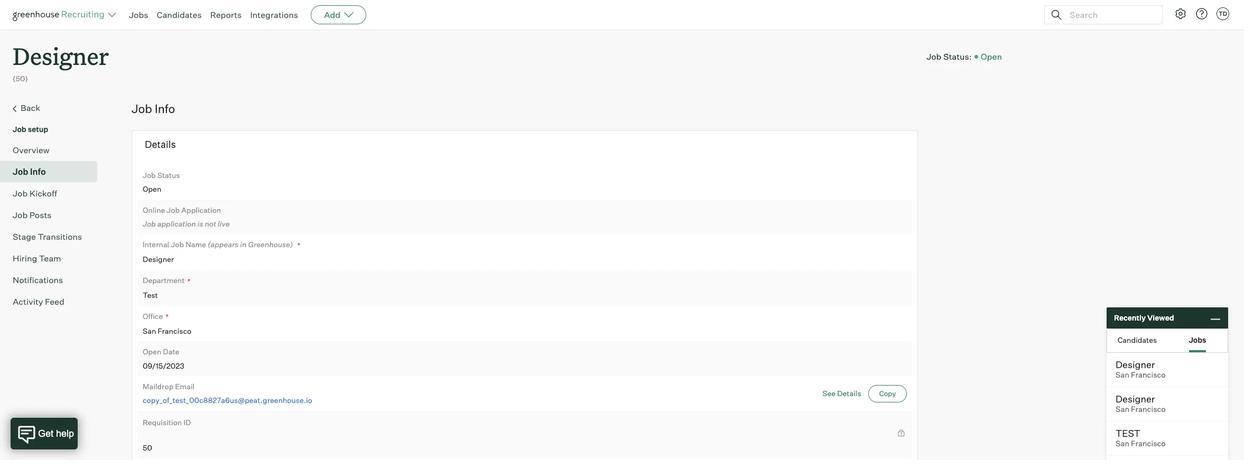 Task type: vqa. For each thing, say whether or not it's contained in the screenshot.
Oct
no



Task type: describe. For each thing, give the bounding box(es) containing it.
online
[[143, 205, 165, 214]]

activity feed
[[13, 296, 64, 307]]

designer down the internal
[[143, 255, 174, 264]]

san inside test san francisco
[[1116, 439, 1130, 449]]

live
[[218, 219, 230, 228]]

td button
[[1215, 5, 1232, 22]]

email
[[175, 382, 195, 391]]

job kickoff link
[[13, 187, 93, 200]]

requisition
[[143, 418, 182, 427]]

job posts
[[13, 210, 52, 220]]

setup
[[28, 125, 48, 134]]

2 designer san francisco from the top
[[1116, 393, 1166, 415]]

1 horizontal spatial jobs
[[1189, 336, 1207, 345]]

designer down recently
[[1116, 359, 1156, 371]]

1 horizontal spatial info
[[155, 101, 175, 116]]

jobs link
[[129, 10, 148, 20]]

posts
[[29, 210, 52, 220]]

(50)
[[13, 74, 28, 83]]

viewed
[[1148, 314, 1175, 323]]

back link
[[13, 101, 93, 115]]

reports
[[210, 10, 242, 20]]

transitions
[[38, 231, 82, 242]]

recently viewed
[[1115, 314, 1175, 323]]

name
[[186, 240, 206, 249]]

open for open
[[981, 51, 1003, 62]]

designer (50)
[[13, 40, 109, 83]]

Search text field
[[1068, 7, 1153, 22]]

kickoff
[[29, 188, 57, 199]]

id
[[184, 418, 191, 427]]

greenhouse recruiting image
[[13, 8, 108, 21]]

integrations link
[[250, 10, 298, 20]]

stage
[[13, 231, 36, 242]]

see details link
[[823, 389, 867, 398]]

see
[[823, 389, 836, 398]]

team
[[39, 253, 61, 264]]

open date 09/15/2023
[[143, 348, 184, 370]]

0 horizontal spatial job info
[[13, 166, 46, 177]]

overview
[[13, 145, 50, 155]]

hiring team
[[13, 253, 61, 264]]

maildrop email copy_of_test_00c8827a6us@peat.greenhouse.io
[[143, 382, 312, 405]]

1 designer san francisco from the top
[[1116, 359, 1166, 380]]

add
[[324, 10, 341, 20]]

recently
[[1115, 314, 1146, 323]]

designer link
[[13, 30, 109, 74]]

job inside job status open
[[143, 171, 156, 180]]

copy link
[[869, 385, 908, 403]]

application
[[181, 205, 221, 214]]

office
[[143, 312, 163, 321]]

maildrop
[[143, 382, 174, 391]]

online job application job application is not live
[[143, 205, 230, 228]]

50
[[143, 444, 152, 453]]



Task type: locate. For each thing, give the bounding box(es) containing it.
td
[[1219, 10, 1228, 17]]

2 vertical spatial open
[[143, 348, 161, 357]]

0 vertical spatial details
[[145, 139, 176, 150]]

copy
[[880, 389, 896, 398]]

designer san francisco down 'recently viewed'
[[1116, 359, 1166, 380]]

copy_of_test_00c8827a6us@peat.greenhouse.io
[[143, 396, 312, 405]]

designer san francisco
[[1116, 359, 1166, 380], [1116, 393, 1166, 415]]

(appears
[[208, 240, 239, 249]]

0 vertical spatial job info
[[132, 101, 175, 116]]

requisition id
[[143, 418, 191, 427]]

1 vertical spatial jobs
[[1189, 336, 1207, 345]]

configure image
[[1175, 7, 1188, 20]]

francisco inside test san francisco
[[1132, 439, 1166, 449]]

reports link
[[210, 10, 242, 20]]

0 vertical spatial designer san francisco
[[1116, 359, 1166, 380]]

0 vertical spatial open
[[981, 51, 1003, 62]]

details right see at bottom
[[838, 389, 862, 398]]

1 horizontal spatial details
[[838, 389, 862, 398]]

san
[[143, 327, 156, 336], [1116, 371, 1130, 380], [1116, 405, 1130, 415], [1116, 439, 1130, 449]]

job posts link
[[13, 209, 93, 221]]

hiring team link
[[13, 252, 93, 265]]

test
[[143, 291, 158, 300]]

not
[[205, 219, 216, 228]]

notifications
[[13, 275, 63, 285]]

candidates link
[[157, 10, 202, 20]]

1 vertical spatial open
[[143, 185, 161, 194]]

is
[[198, 219, 203, 228]]

application
[[157, 219, 196, 228]]

open up 09/15/2023
[[143, 348, 161, 357]]

tab list containing candidates
[[1108, 329, 1228, 353]]

0 vertical spatial jobs
[[129, 10, 148, 20]]

1 vertical spatial designer san francisco
[[1116, 393, 1166, 415]]

tab list
[[1108, 329, 1228, 353]]

stage transitions link
[[13, 230, 93, 243]]

1 horizontal spatial candidates
[[1118, 336, 1158, 345]]

candidates right the jobs link
[[157, 10, 202, 20]]

0 vertical spatial info
[[155, 101, 175, 116]]

job
[[927, 51, 942, 62], [132, 101, 152, 116], [13, 125, 26, 134], [13, 166, 28, 177], [143, 171, 156, 180], [13, 188, 28, 199], [167, 205, 180, 214], [13, 210, 28, 220], [143, 219, 156, 228], [171, 240, 184, 249]]

1 vertical spatial candidates
[[1118, 336, 1158, 345]]

open right status:
[[981, 51, 1003, 62]]

job status:
[[927, 51, 972, 62]]

status:
[[944, 51, 972, 62]]

francisco
[[158, 327, 191, 336], [1132, 371, 1166, 380], [1132, 405, 1166, 415], [1132, 439, 1166, 449]]

0 horizontal spatial info
[[30, 166, 46, 177]]

department
[[143, 276, 185, 285]]

feed
[[45, 296, 64, 307]]

1 vertical spatial job info
[[13, 166, 46, 177]]

info
[[155, 101, 175, 116], [30, 166, 46, 177]]

designer
[[13, 40, 109, 71], [143, 255, 174, 264], [1116, 359, 1156, 371], [1116, 393, 1156, 405]]

internal
[[143, 240, 169, 249]]

test san francisco
[[1116, 428, 1166, 449]]

job kickoff
[[13, 188, 57, 199]]

details
[[145, 139, 176, 150], [838, 389, 862, 398]]

hiring
[[13, 253, 37, 264]]

designer down greenhouse recruiting image on the top left
[[13, 40, 109, 71]]

td button
[[1217, 7, 1230, 20]]

0 horizontal spatial jobs
[[129, 10, 148, 20]]

candidates
[[157, 10, 202, 20], [1118, 336, 1158, 345]]

san francisco
[[143, 327, 191, 336]]

activity feed link
[[13, 295, 93, 308]]

1 horizontal spatial job info
[[132, 101, 175, 116]]

open inside job status open
[[143, 185, 161, 194]]

open for open date 09/15/2023
[[143, 348, 161, 357]]

0 horizontal spatial details
[[145, 139, 176, 150]]

stage transitions
[[13, 231, 82, 242]]

designer san francisco up test
[[1116, 393, 1166, 415]]

status
[[157, 171, 180, 180]]

open inside "open date 09/15/2023"
[[143, 348, 161, 357]]

job info
[[132, 101, 175, 116], [13, 166, 46, 177]]

integrations
[[250, 10, 298, 20]]

overview link
[[13, 144, 93, 156]]

in
[[240, 240, 247, 249]]

add button
[[311, 5, 367, 24]]

greenhouse)
[[248, 240, 293, 249]]

job status open
[[143, 171, 180, 194]]

internal job name (appears in greenhouse)
[[143, 240, 293, 249]]

job info link
[[13, 165, 93, 178]]

designer up test
[[1116, 393, 1156, 405]]

see details
[[823, 389, 862, 398]]

open up online
[[143, 185, 161, 194]]

notifications link
[[13, 274, 93, 286]]

date
[[163, 348, 179, 357]]

09/15/2023
[[143, 361, 184, 370]]

candidates down 'recently viewed'
[[1118, 336, 1158, 345]]

jobs
[[129, 10, 148, 20], [1189, 336, 1207, 345]]

activity
[[13, 296, 43, 307]]

back
[[21, 102, 40, 113]]

0 horizontal spatial candidates
[[157, 10, 202, 20]]

test
[[1116, 428, 1141, 439]]

job setup
[[13, 125, 48, 134]]

details up the status
[[145, 139, 176, 150]]

open
[[981, 51, 1003, 62], [143, 185, 161, 194], [143, 348, 161, 357]]

0 vertical spatial candidates
[[157, 10, 202, 20]]

1 vertical spatial details
[[838, 389, 862, 398]]

copy_of_test_00c8827a6us@peat.greenhouse.io link
[[143, 396, 312, 406]]

1 vertical spatial info
[[30, 166, 46, 177]]



